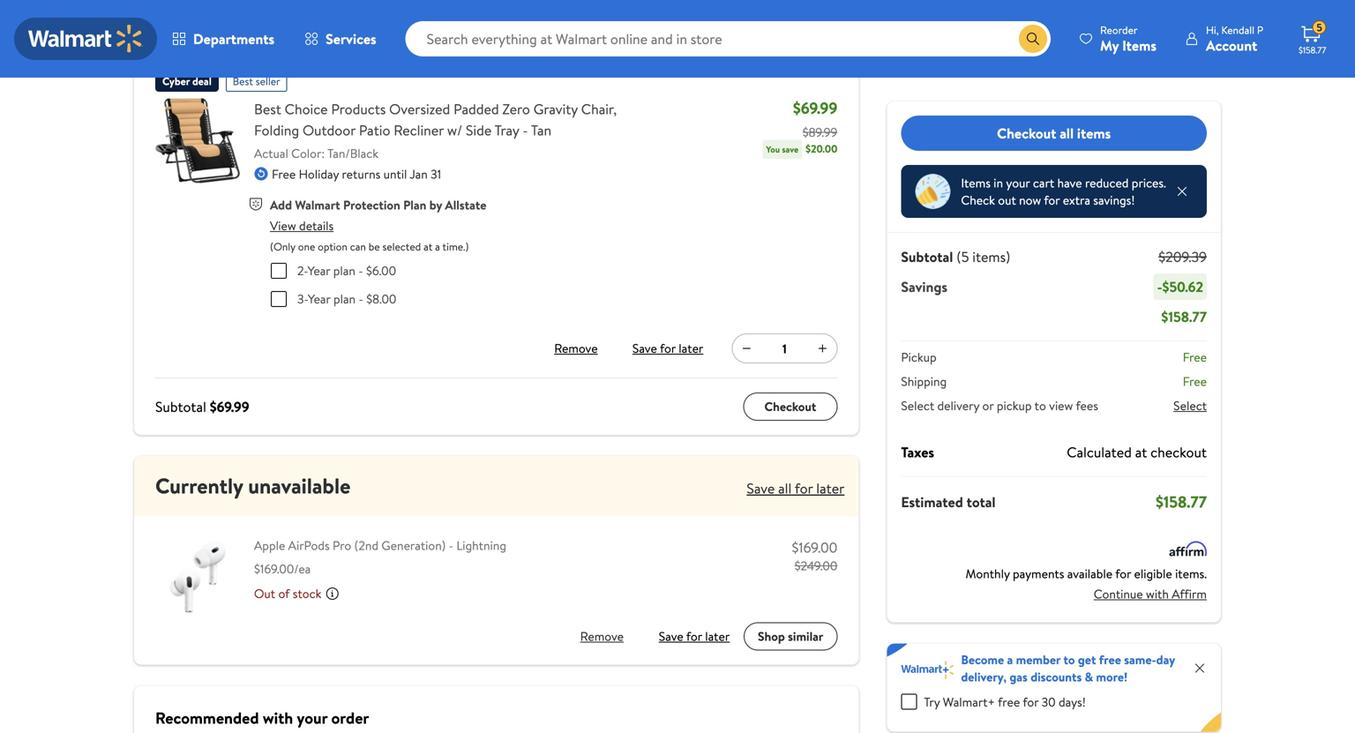 Task type: locate. For each thing, give the bounding box(es) containing it.
2 horizontal spatial later
[[817, 479, 845, 498]]

cyber deal
[[162, 74, 212, 89]]

items)
[[973, 247, 1011, 267]]

1 vertical spatial remove button
[[580, 623, 624, 651]]

2 vertical spatial later
[[705, 628, 730, 645]]

1 horizontal spatial all
[[1060, 123, 1074, 143]]

3-
[[297, 290, 308, 308]]

hi, kendall p account
[[1206, 23, 1264, 55]]

a
[[435, 239, 440, 254], [1007, 651, 1013, 668]]

hi,
[[1206, 23, 1219, 38]]

1 horizontal spatial at
[[1135, 443, 1148, 462]]

0 horizontal spatial select
[[901, 397, 935, 414]]

1 horizontal spatial your
[[1006, 174, 1030, 191]]

select up checkout
[[1174, 397, 1207, 414]]

subtotal up savings
[[901, 247, 953, 267]]

unavailable
[[248, 471, 351, 501]]

1 horizontal spatial $69.99
[[793, 97, 838, 119]]

patio
[[359, 120, 390, 140]]

with down eligible
[[1146, 586, 1169, 603]]

all inside button
[[1060, 123, 1074, 143]]

0 vertical spatial at
[[424, 239, 433, 254]]

1 vertical spatial free
[[998, 693, 1020, 711]]

2-year plan - $6.00
[[297, 262, 396, 279]]

pro
[[333, 537, 351, 554]]

1 horizontal spatial a
[[1007, 651, 1013, 668]]

1 horizontal spatial later
[[705, 628, 730, 645]]

1 vertical spatial plan
[[334, 290, 356, 308]]

1 select from the left
[[901, 397, 935, 414]]

recommended
[[155, 707, 259, 730]]

details
[[299, 217, 334, 234]]

1 vertical spatial best
[[233, 74, 253, 89]]

1 vertical spatial subtotal
[[155, 397, 206, 417]]

kendall
[[1222, 23, 1255, 38]]

free
[[1099, 651, 1122, 668], [998, 693, 1020, 711]]

all for for
[[778, 479, 792, 498]]

0 vertical spatial checkout
[[997, 123, 1057, 143]]

select down shipping on the bottom right of the page
[[901, 397, 935, 414]]

0 horizontal spatial save
[[633, 340, 657, 357]]

best seller
[[233, 74, 280, 89]]

remove button for topmost save for later button
[[548, 334, 604, 363]]

free for pickup
[[1183, 349, 1207, 366]]

free right the get
[[1099, 651, 1122, 668]]

monthly payments available for eligible items. continue with affirm
[[966, 565, 1207, 603]]

color:
[[291, 145, 325, 162]]

$169.00 $249.00
[[792, 538, 838, 575]]

- left tan
[[523, 120, 528, 140]]

plan down 2-year plan - $6.00
[[334, 290, 356, 308]]

1 horizontal spatial select
[[1174, 397, 1207, 414]]

1 vertical spatial free
[[1183, 349, 1207, 366]]

choice inside the best choice products oversized padded zero gravity chair, folding outdoor patio recliner w/ side tray - tan actual color: tan/black
[[285, 99, 328, 119]]

1 horizontal spatial subtotal
[[901, 247, 953, 267]]

later left decrease quantity best choice products oversized padded zero gravity chair, folding outdoor patio recliner w/ side tray - tan, current quantity 1 'icon'
[[679, 340, 704, 357]]

save for later button
[[629, 334, 707, 363], [659, 623, 730, 651]]

1 horizontal spatial to
[[1064, 651, 1075, 668]]

2 year from the top
[[308, 290, 331, 308]]

of
[[278, 585, 290, 602]]

2 plan from the top
[[334, 290, 356, 308]]

lightning
[[457, 537, 506, 554]]

by up best seller
[[248, 45, 260, 62]]

later left "shop"
[[705, 628, 730, 645]]

items left the in
[[961, 174, 991, 191]]

reduced price image
[[915, 174, 951, 209]]

free for shipping
[[1183, 373, 1207, 390]]

$158.77 down $50.62
[[1162, 307, 1207, 327]]

0 horizontal spatial all
[[778, 479, 792, 498]]

at right selected
[[424, 239, 433, 254]]

0 vertical spatial to
[[1035, 397, 1046, 414]]

best up seller
[[263, 45, 287, 62]]

member
[[1016, 651, 1061, 668]]

p
[[1257, 23, 1264, 38]]

available
[[1068, 565, 1113, 582]]

later up $169.00
[[817, 479, 845, 498]]

1 vertical spatial your
[[297, 707, 328, 730]]

subtotal $69.99
[[155, 397, 249, 417]]

0 horizontal spatial by
[[248, 45, 260, 62]]

best left seller
[[233, 74, 253, 89]]

best up folding on the top left of page
[[254, 99, 281, 119]]

$158.77 up "affirm" icon
[[1156, 491, 1207, 513]]

by
[[248, 45, 260, 62], [430, 196, 442, 214]]

1 vertical spatial $69.99
[[210, 397, 249, 417]]

0 vertical spatial subtotal
[[901, 247, 953, 267]]

later inside save all for later link
[[817, 479, 845, 498]]

save for later button left decrease quantity best choice products oversized padded zero gravity chair, folding outdoor patio recliner w/ side tray - tan, current quantity 1 'icon'
[[629, 334, 707, 363]]

recliner
[[394, 120, 444, 140]]

1 horizontal spatial checkout
[[997, 123, 1057, 143]]

become
[[961, 651, 1004, 668]]

best choice products oversized padded zero gravity chair, folding outdoor patio recliner w/ side tray - tan, with add-on services, actual color: tan/black, 1 in cart image
[[155, 98, 240, 183]]

year
[[308, 262, 330, 279], [308, 290, 331, 308]]

1 year from the top
[[308, 262, 330, 279]]

0 vertical spatial year
[[308, 262, 330, 279]]

allstate
[[445, 196, 487, 214]]

1 horizontal spatial with
[[1146, 586, 1169, 603]]

checkout all items button
[[901, 116, 1207, 151]]

your inside items in your cart have reduced prices. check out now for extra savings!
[[1006, 174, 1030, 191]]

to
[[1035, 397, 1046, 414], [1064, 651, 1075, 668]]

0 vertical spatial remove button
[[548, 334, 604, 363]]

all left items
[[1060, 123, 1074, 143]]

tan/black
[[327, 145, 379, 162]]

checkout inside button
[[997, 123, 1057, 143]]

Search search field
[[406, 21, 1051, 56]]

1 vertical spatial to
[[1064, 651, 1075, 668]]

2 vertical spatial save
[[659, 628, 684, 645]]

save all for later
[[747, 479, 845, 498]]

at inside view details (only one option can be selected at a time.)
[[424, 239, 433, 254]]

0 vertical spatial your
[[1006, 174, 1030, 191]]

services button
[[290, 18, 391, 60]]

1 horizontal spatial free
[[1099, 651, 1122, 668]]

to left view
[[1035, 397, 1046, 414]]

0 horizontal spatial $69.99
[[210, 397, 249, 417]]

save for later left "shop"
[[659, 628, 730, 645]]

1 vertical spatial by
[[430, 196, 442, 214]]

for left decrease quantity best choice products oversized padded zero gravity chair, folding outdoor patio recliner w/ side tray - tan, current quantity 1 'icon'
[[660, 340, 676, 357]]

cart
[[1033, 174, 1055, 191]]

subtotal up currently
[[155, 397, 206, 417]]

save for later inside button
[[633, 340, 704, 357]]

3-Year plan - $8.00 checkbox
[[271, 291, 287, 307]]

0 horizontal spatial at
[[424, 239, 433, 254]]

remove
[[554, 340, 598, 357], [580, 628, 624, 645]]

1 vertical spatial items
[[961, 174, 991, 191]]

- left $8.00
[[359, 290, 363, 308]]

0 horizontal spatial checkout
[[765, 398, 817, 415]]

0 horizontal spatial later
[[679, 340, 704, 357]]

continue with affirm link
[[1094, 580, 1207, 608]]

save
[[782, 143, 799, 155]]

items right my
[[1123, 36, 1157, 55]]

0 vertical spatial items
[[1123, 36, 1157, 55]]

w/
[[447, 120, 463, 140]]

1 vertical spatial checkout
[[765, 398, 817, 415]]

later for bottom save for later button
[[705, 628, 730, 645]]

- left the lightning
[[449, 537, 454, 554]]

taxes
[[901, 443, 935, 462]]

0 vertical spatial plan
[[333, 262, 356, 279]]

you
[[766, 143, 780, 155]]

all
[[1060, 123, 1074, 143], [778, 479, 792, 498]]

products inside the best choice products oversized padded zero gravity chair, folding outdoor patio recliner w/ side tray - tan actual color: tan/black
[[331, 99, 386, 119]]

0 vertical spatial remove
[[554, 340, 598, 357]]

best
[[263, 45, 287, 62], [233, 74, 253, 89], [254, 99, 281, 119]]

$69.99 up $89.99
[[793, 97, 838, 119]]

savings
[[901, 277, 948, 297]]

0 vertical spatial $69.99
[[793, 97, 838, 119]]

save
[[633, 340, 657, 357], [747, 479, 775, 498], [659, 628, 684, 645]]

- down $209.39
[[1157, 277, 1163, 297]]

free down gas
[[998, 693, 1020, 711]]

more!
[[1096, 668, 1128, 686]]

1 horizontal spatial save
[[659, 628, 684, 645]]

your left order
[[297, 707, 328, 730]]

1 vertical spatial at
[[1135, 443, 1148, 462]]

1 vertical spatial with
[[263, 707, 293, 730]]

1 vertical spatial a
[[1007, 651, 1013, 668]]

- inside apple airpods pro (2nd generation) - lightning $169.00/ea
[[449, 537, 454, 554]]

or
[[983, 397, 994, 414]]

for up $169.00
[[795, 479, 813, 498]]

(only
[[270, 239, 296, 254]]

$209.39
[[1159, 247, 1207, 267]]

$158.77
[[1299, 44, 1327, 56], [1162, 307, 1207, 327], [1156, 491, 1207, 513]]

save for save all for later link
[[747, 479, 775, 498]]

year down 2-year plan - $6.00
[[308, 290, 331, 308]]

0 vertical spatial save
[[633, 340, 657, 357]]

best for choice
[[254, 99, 281, 119]]

save for later
[[633, 340, 704, 357], [659, 628, 730, 645]]

0 horizontal spatial your
[[297, 707, 328, 730]]

0 vertical spatial free
[[272, 165, 296, 183]]

plan down option
[[333, 262, 356, 279]]

to left the get
[[1064, 651, 1075, 668]]

1 horizontal spatial items
[[1123, 36, 1157, 55]]

1 vertical spatial all
[[778, 479, 792, 498]]

-$50.62
[[1157, 277, 1204, 297]]

delivery
[[938, 397, 980, 414]]

0 horizontal spatial free
[[998, 693, 1020, 711]]

2 select from the left
[[1174, 397, 1207, 414]]

for left 30 at bottom right
[[1023, 693, 1039, 711]]

savings!
[[1094, 191, 1135, 209]]

for right now
[[1044, 191, 1060, 209]]

apple airpods pro (2nd generation) - lightning $169.00/ea
[[254, 537, 506, 578]]

your right the in
[[1006, 174, 1030, 191]]

select button
[[1174, 397, 1207, 414]]

$158.77 down 5
[[1299, 44, 1327, 56]]

order
[[331, 707, 369, 730]]

0 vertical spatial save for later
[[633, 340, 704, 357]]

banner
[[887, 644, 1221, 732]]

checkout up the cart
[[997, 123, 1057, 143]]

1 vertical spatial save for later button
[[659, 623, 730, 651]]

items in your cart have reduced prices. check out now for extra savings!
[[961, 174, 1166, 209]]

try walmart+ free for 30 days!
[[924, 693, 1086, 711]]

1 plan from the top
[[333, 262, 356, 279]]

in
[[994, 174, 1003, 191]]

0 vertical spatial with
[[1146, 586, 1169, 603]]

your
[[1006, 174, 1030, 191], [297, 707, 328, 730]]

1 vertical spatial save
[[747, 479, 775, 498]]

at
[[424, 239, 433, 254], [1135, 443, 1148, 462]]

0 vertical spatial free
[[1099, 651, 1122, 668]]

free holiday returns until jan 31
[[272, 165, 441, 183]]

0 horizontal spatial subtotal
[[155, 397, 206, 417]]

reduced
[[1085, 174, 1129, 191]]

a right become at the bottom of the page
[[1007, 651, 1013, 668]]

estimated
[[901, 492, 963, 512]]

0 vertical spatial later
[[679, 340, 704, 357]]

search icon image
[[1026, 32, 1040, 46]]

1 vertical spatial choice
[[285, 99, 328, 119]]

save for later button left "shop"
[[659, 623, 730, 651]]

with right recommended
[[263, 707, 293, 730]]

save for later left decrease quantity best choice products oversized padded zero gravity chair, folding outdoor patio recliner w/ side tray - tan, current quantity 1 'icon'
[[633, 340, 704, 357]]

checkout inside button
[[765, 398, 817, 415]]

your for with
[[297, 707, 328, 730]]

2 vertical spatial free
[[1183, 373, 1207, 390]]

$20.00
[[806, 141, 838, 156]]

best inside the best choice products oversized padded zero gravity chair, folding outdoor patio recliner w/ side tray - tan actual color: tan/black
[[254, 99, 281, 119]]

year down one
[[308, 262, 330, 279]]

time.)
[[443, 239, 469, 254]]

2 vertical spatial $158.77
[[1156, 491, 1207, 513]]

0 horizontal spatial a
[[435, 239, 440, 254]]

items
[[1123, 36, 1157, 55], [961, 174, 991, 191]]

1 vertical spatial later
[[817, 479, 845, 498]]

walmart
[[295, 196, 340, 214]]

at left checkout
[[1135, 443, 1148, 462]]

cyber
[[162, 74, 190, 89]]

shop
[[758, 628, 785, 645]]

1 vertical spatial $158.77
[[1162, 307, 1207, 327]]

for up continue
[[1116, 565, 1132, 582]]

by right the plan
[[430, 196, 442, 214]]

2 vertical spatial best
[[254, 99, 281, 119]]

0 horizontal spatial items
[[961, 174, 991, 191]]

0 horizontal spatial with
[[263, 707, 293, 730]]

increase quantity best choice products oversized padded zero gravity chair, folding outdoor patio recliner w/ side tray - tan, current quantity 1 image
[[816, 342, 830, 356]]

0 vertical spatial choice
[[290, 45, 328, 62]]

checkout for checkout
[[765, 398, 817, 415]]

stock
[[293, 585, 322, 602]]

0 vertical spatial a
[[435, 239, 440, 254]]

1 vertical spatial year
[[308, 290, 331, 308]]

get
[[1078, 651, 1096, 668]]

checkout down 1
[[765, 398, 817, 415]]

out of stock
[[254, 585, 322, 602]]

a left the time.)
[[435, 239, 440, 254]]

Try Walmart+ free for 30 days! checkbox
[[901, 694, 917, 710]]

1 horizontal spatial by
[[430, 196, 442, 214]]

$69.99 up currently unavailable
[[210, 397, 249, 417]]

returns
[[342, 165, 381, 183]]

all down checkout button
[[778, 479, 792, 498]]

2 horizontal spatial save
[[747, 479, 775, 498]]

a inside become a member to get free same-day delivery, gas discounts & more!
[[1007, 651, 1013, 668]]

1 vertical spatial save for later
[[659, 628, 730, 645]]

0 vertical spatial all
[[1060, 123, 1074, 143]]

1 vertical spatial products
[[331, 99, 386, 119]]



Task type: describe. For each thing, give the bounding box(es) containing it.
best choice products link
[[263, 45, 379, 62]]

31
[[431, 165, 441, 183]]

holiday
[[299, 165, 339, 183]]

tan
[[531, 120, 552, 140]]

1
[[783, 340, 787, 357]]

for left "shop"
[[686, 628, 702, 645]]

affirm image
[[1170, 541, 1207, 556]]

save all for later link
[[747, 475, 845, 503]]

$69.99 inside $69.99 $89.99 you save $20.00
[[793, 97, 838, 119]]

$249.00
[[795, 557, 838, 575]]

total
[[967, 492, 996, 512]]

out of stock info. check back soon! our stock changes quickly – this item may be restocked while you're shopping. tooltip
[[325, 587, 340, 601]]

close walmart plus section image
[[1193, 661, 1207, 676]]

$169.00/ea
[[254, 561, 311, 578]]

oversized
[[389, 99, 450, 119]]

banner containing become a member to get free same-day delivery, gas discounts & more!
[[887, 644, 1221, 732]]

subtotal for subtotal $69.99
[[155, 397, 206, 417]]

currently
[[155, 471, 243, 501]]

apple
[[254, 537, 285, 554]]

$69.99 $89.99 you save $20.00
[[766, 97, 838, 156]]

items inside reorder my items
[[1123, 36, 1157, 55]]

save for topmost save for later button
[[633, 340, 657, 357]]

0 vertical spatial products
[[331, 45, 379, 62]]

- left $6.00
[[359, 262, 363, 279]]

departments
[[193, 29, 275, 49]]

30
[[1042, 693, 1056, 711]]

days!
[[1059, 693, 1086, 711]]

select for select button
[[1174, 397, 1207, 414]]

close nudge image
[[1175, 184, 1190, 199]]

affirm
[[1172, 586, 1207, 603]]

2-Year plan - $6.00 checkbox
[[271, 263, 287, 279]]

1 vertical spatial remove
[[580, 628, 624, 645]]

monthly
[[966, 565, 1010, 582]]

a inside view details (only one option can be selected at a time.)
[[435, 239, 440, 254]]

shipping
[[901, 373, 947, 390]]

subtotal for subtotal (5 items)
[[901, 247, 953, 267]]

payments
[[1013, 565, 1065, 582]]

gas
[[1010, 668, 1028, 686]]

plan for $8.00
[[334, 290, 356, 308]]

out
[[254, 585, 275, 602]]

0 horizontal spatial to
[[1035, 397, 1046, 414]]

currently unavailable
[[155, 471, 351, 501]]

items inside items in your cart have reduced prices. check out now for extra savings!
[[961, 174, 991, 191]]

select delivery or pickup to view fees
[[901, 397, 1099, 414]]

until
[[384, 165, 407, 183]]

view
[[270, 217, 296, 234]]

save for later for topmost save for later button
[[633, 340, 704, 357]]

checkout for checkout all items
[[997, 123, 1057, 143]]

check
[[961, 191, 995, 209]]

Walmart Site-Wide search field
[[406, 21, 1051, 56]]

now
[[1019, 191, 1042, 209]]

(2nd
[[354, 537, 379, 554]]

checkout
[[1151, 443, 1207, 462]]

select for select delivery or pickup to view fees
[[901, 397, 935, 414]]

$89.99
[[803, 124, 838, 141]]

discounts
[[1031, 668, 1082, 686]]

best for seller
[[233, 74, 253, 89]]

items.
[[1176, 565, 1207, 582]]

become a member to get free same-day delivery, gas discounts & more!
[[961, 651, 1175, 686]]

0 vertical spatial best
[[263, 45, 287, 62]]

&
[[1085, 668, 1093, 686]]

- inside the best choice products oversized padded zero gravity chair, folding outdoor patio recliner w/ side tray - tan actual color: tan/black
[[523, 120, 528, 140]]

view
[[1049, 397, 1073, 414]]

save for later for bottom save for later button
[[659, 628, 730, 645]]

services
[[326, 29, 376, 49]]

gravity
[[534, 99, 578, 119]]

0 vertical spatial by
[[248, 45, 260, 62]]

my
[[1100, 36, 1119, 55]]

plan for $6.00
[[333, 262, 356, 279]]

protection
[[343, 196, 400, 214]]

outdoor
[[303, 120, 356, 140]]

to inside become a member to get free same-day delivery, gas discounts & more!
[[1064, 651, 1075, 668]]

year for 2-
[[308, 262, 330, 279]]

$6.00
[[366, 262, 396, 279]]

have
[[1058, 174, 1082, 191]]

$50.62
[[1163, 277, 1204, 297]]

zero
[[503, 99, 530, 119]]

reorder
[[1100, 23, 1138, 38]]

add
[[270, 196, 292, 214]]

side
[[466, 120, 492, 140]]

best choice products oversized padded zero gravity chair, folding outdoor patio recliner w/ side tray - tan link
[[254, 98, 623, 141]]

delivery,
[[961, 668, 1007, 686]]

folding
[[254, 120, 299, 140]]

items
[[1077, 123, 1111, 143]]

eligible
[[1134, 565, 1173, 582]]

reorder my items
[[1100, 23, 1157, 55]]

departments button
[[157, 18, 290, 60]]

walmart image
[[28, 25, 143, 53]]

0 vertical spatial $158.77
[[1299, 44, 1327, 56]]

all for items
[[1060, 123, 1074, 143]]

save for bottom save for later button
[[659, 628, 684, 645]]

for inside monthly payments available for eligible items. continue with affirm
[[1116, 565, 1132, 582]]

with inside monthly payments available for eligible items. continue with affirm
[[1146, 586, 1169, 603]]

walmart+
[[943, 693, 995, 711]]

shop similar
[[758, 628, 824, 645]]

seller
[[256, 74, 280, 89]]

same-
[[1124, 651, 1157, 668]]

remove button for bottom save for later button
[[580, 623, 624, 651]]

airpods
[[288, 537, 330, 554]]

0 vertical spatial save for later button
[[629, 334, 707, 363]]

can
[[350, 239, 366, 254]]

tray
[[495, 120, 519, 140]]

free inside become a member to get free same-day delivery, gas discounts & more!
[[1099, 651, 1122, 668]]

your for in
[[1006, 174, 1030, 191]]

try
[[924, 693, 940, 711]]

shop similar button
[[744, 623, 838, 651]]

account
[[1206, 36, 1258, 55]]

and
[[181, 45, 201, 62]]

deal
[[192, 74, 212, 89]]

chair,
[[581, 99, 617, 119]]

selected
[[383, 239, 421, 254]]

for inside items in your cart have reduced prices. check out now for extra savings!
[[1044, 191, 1060, 209]]

one
[[298, 239, 315, 254]]

decrease quantity best choice products oversized padded zero gravity chair, folding outdoor patio recliner w/ side tray - tan, current quantity 1 image
[[740, 342, 754, 356]]

sold and shipped by best choice products
[[155, 45, 379, 62]]

subtotal (5 items)
[[901, 247, 1011, 267]]

year for 3-
[[308, 290, 331, 308]]

$169.00
[[792, 538, 838, 557]]

calculated at checkout
[[1067, 443, 1207, 462]]

jan
[[410, 165, 428, 183]]

later for topmost save for later button
[[679, 340, 704, 357]]

walmart plus image
[[901, 661, 954, 679]]



Task type: vqa. For each thing, say whether or not it's contained in the screenshot.
the top party
no



